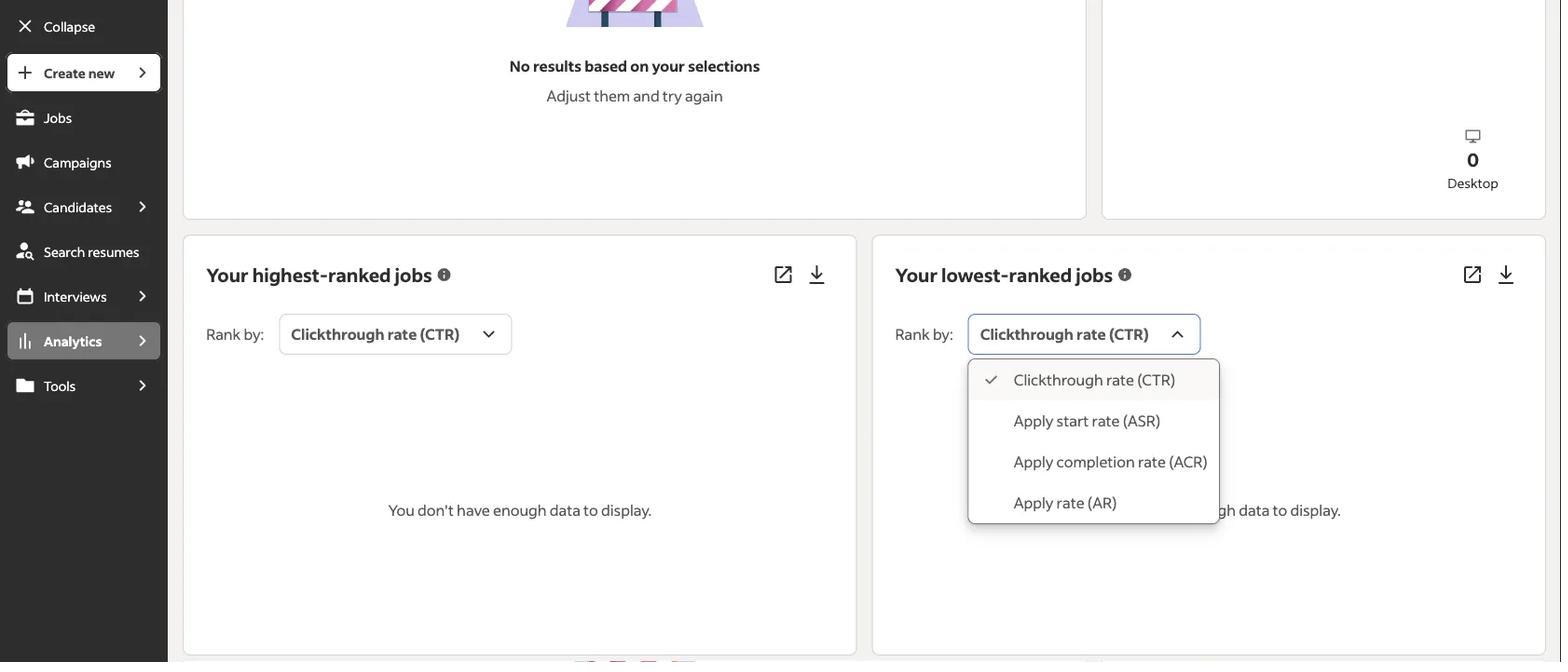 Task type: locate. For each thing, give the bounding box(es) containing it.
clickthrough
[[291, 325, 384, 344], [980, 325, 1074, 344], [1014, 371, 1103, 390]]

by for highest-
[[244, 325, 261, 344]]

rank for your lowest-ranked jobs
[[895, 325, 930, 344]]

0 horizontal spatial by
[[244, 325, 261, 344]]

have
[[457, 501, 490, 520], [1146, 501, 1179, 520]]

start
[[1057, 412, 1089, 431]]

mobile vs desktop donut chart group
[[1175, 0, 1561, 197]]

2 don't from the left
[[1107, 501, 1143, 520]]

0 horizontal spatial ranked
[[328, 263, 391, 287]]

rate inside dropdown button
[[1077, 325, 1106, 344]]

1 horizontal spatial have
[[1146, 501, 1179, 520]]

1 more info image from the left
[[436, 267, 453, 284]]

list box
[[969, 360, 1219, 524]]

3 apply from the top
[[1014, 494, 1054, 513]]

jobs up clickthrough rate (ctr) popup button
[[395, 263, 432, 287]]

clickthrough down your lowest-ranked jobs
[[980, 325, 1074, 344]]

1 vertical spatial apply
[[1014, 453, 1054, 472]]

candidates link
[[6, 186, 123, 227]]

ranked
[[328, 263, 391, 287], [1009, 263, 1072, 287]]

1 by from the left
[[244, 325, 261, 344]]

apply
[[1014, 412, 1054, 431], [1014, 453, 1054, 472], [1014, 494, 1054, 513]]

clickthrough rate (ctr) inside popup button
[[291, 325, 460, 344]]

(ctr) inside dropdown button
[[1109, 325, 1149, 344]]

1 horizontal spatial view detailed report image
[[1461, 264, 1484, 286]]

1 horizontal spatial you don't have enough data to display.
[[1077, 501, 1341, 520]]

0 vertical spatial apply
[[1014, 412, 1054, 431]]

(ctr)
[[420, 325, 460, 344], [1109, 325, 1149, 344], [1137, 371, 1176, 390]]

1 data from the left
[[550, 501, 581, 520]]

clickthrough rate (ctr) button
[[279, 314, 512, 355]]

0 horizontal spatial have
[[457, 501, 490, 520]]

clickthrough down your highest-ranked jobs
[[291, 325, 384, 344]]

apply for apply start rate (asr)
[[1014, 412, 1054, 431]]

1 jobs from the left
[[395, 263, 432, 287]]

by
[[244, 325, 261, 344], [933, 325, 950, 344]]

(ctr) inside popup button
[[420, 325, 460, 344]]

1 horizontal spatial rank
[[895, 325, 930, 344]]

more info image up clickthrough rate (ctr) dropdown button
[[1117, 267, 1134, 284]]

1 view detailed report image from the left
[[772, 264, 795, 286]]

2 have from the left
[[1146, 501, 1179, 520]]

jobs
[[395, 263, 432, 287], [1076, 263, 1113, 287]]

your left lowest-
[[895, 263, 938, 287]]

clickthrough rate (ctr)
[[291, 325, 460, 344], [980, 325, 1149, 344], [1014, 371, 1176, 390]]

ranked up clickthrough rate (ctr) dropdown button
[[1009, 263, 1072, 287]]

view detailed report image left export as csv icon
[[772, 264, 795, 286]]

0 horizontal spatial don't
[[418, 501, 454, 520]]

highest-
[[252, 263, 328, 287]]

campaigns
[[44, 154, 112, 171]]

2 your from the left
[[895, 263, 938, 287]]

rate inside popup button
[[387, 325, 417, 344]]

:
[[261, 325, 264, 344], [950, 325, 953, 344]]

no results available image
[[565, 0, 705, 27]]

create new
[[44, 64, 115, 81]]

1 horizontal spatial rank by :
[[895, 325, 953, 344]]

search
[[44, 243, 85, 260]]

region
[[1175, 0, 1473, 171]]

your
[[206, 263, 249, 287], [895, 263, 938, 287]]

0 horizontal spatial display.
[[601, 501, 652, 520]]

rate
[[387, 325, 417, 344], [1077, 325, 1106, 344], [1106, 371, 1134, 390], [1092, 412, 1120, 431], [1138, 453, 1166, 472], [1057, 494, 1085, 513]]

1 rank from the left
[[206, 325, 241, 344]]

ranked for lowest-
[[1009, 263, 1072, 287]]

1 have from the left
[[457, 501, 490, 520]]

2 view detailed report image from the left
[[1461, 264, 1484, 286]]

apply left (ar)
[[1014, 494, 1054, 513]]

ranked up clickthrough rate (ctr) popup button
[[328, 263, 391, 287]]

: down lowest-
[[950, 325, 953, 344]]

1 to from the left
[[584, 501, 598, 520]]

rank by :
[[206, 325, 264, 344], [895, 325, 953, 344]]

your for your highest-ranked jobs
[[206, 263, 249, 287]]

2 data from the left
[[1239, 501, 1270, 520]]

rank
[[206, 325, 241, 344], [895, 325, 930, 344]]

jobs up clickthrough rate (ctr) dropdown button
[[1076, 263, 1113, 287]]

2 by from the left
[[933, 325, 950, 344]]

by down lowest-
[[933, 325, 950, 344]]

rank by : down lowest-
[[895, 325, 953, 344]]

clickthrough rate (ctr) up apply start rate (asr) at bottom
[[1014, 371, 1176, 390]]

1 horizontal spatial enough
[[1182, 501, 1236, 520]]

1 horizontal spatial you
[[1077, 501, 1104, 520]]

1 horizontal spatial display.
[[1290, 501, 1341, 520]]

you
[[388, 501, 415, 520], [1077, 501, 1104, 520]]

0 horizontal spatial rank
[[206, 325, 241, 344]]

create
[[44, 64, 86, 81]]

(asr)
[[1123, 412, 1161, 431]]

analytics link
[[6, 321, 123, 362]]

apply rate (ar)
[[1014, 494, 1117, 513]]

2 you from the left
[[1077, 501, 1104, 520]]

no results based on your selections
[[510, 57, 760, 76]]

clickthrough up start
[[1014, 371, 1103, 390]]

clickthrough inside clickthrough rate (ctr) dropdown button
[[980, 325, 1074, 344]]

on
[[630, 57, 649, 76]]

0 horizontal spatial to
[[584, 501, 598, 520]]

0 horizontal spatial data
[[550, 501, 581, 520]]

your lowest-ranked jobs
[[895, 263, 1113, 287]]

1 : from the left
[[261, 325, 264, 344]]

0 horizontal spatial :
[[261, 325, 264, 344]]

clickthrough rate (ctr) inside dropdown button
[[980, 325, 1149, 344]]

enough
[[493, 501, 547, 520], [1182, 501, 1236, 520]]

you for your lowest-ranked jobs
[[1077, 501, 1104, 520]]

menu bar
[[0, 52, 168, 663]]

: down highest- at the top
[[261, 325, 264, 344]]

you don't have enough data to display.
[[388, 501, 652, 520], [1077, 501, 1341, 520]]

more info image up clickthrough rate (ctr) popup button
[[436, 267, 453, 284]]

1 apply from the top
[[1014, 412, 1054, 431]]

new
[[88, 64, 115, 81]]

0 horizontal spatial your
[[206, 263, 249, 287]]

2 ranked from the left
[[1009, 263, 1072, 287]]

1 you from the left
[[388, 501, 415, 520]]

0 horizontal spatial more info image
[[436, 267, 453, 284]]

rate inside option
[[1106, 371, 1134, 390]]

0 horizontal spatial rank by :
[[206, 325, 264, 344]]

2 jobs from the left
[[1076, 263, 1113, 287]]

to for your highest-ranked jobs
[[584, 501, 598, 520]]

2 rank from the left
[[895, 325, 930, 344]]

view detailed report image
[[772, 264, 795, 286], [1461, 264, 1484, 286]]

clickthrough inside clickthrough rate (ctr) option
[[1014, 371, 1103, 390]]

0 horizontal spatial you don't have enough data to display.
[[388, 501, 652, 520]]

clickthrough inside clickthrough rate (ctr) popup button
[[291, 325, 384, 344]]

have for your highest-ranked jobs
[[457, 501, 490, 520]]

2 apply from the top
[[1014, 453, 1054, 472]]

clickthrough rate (ctr) down your highest-ranked jobs
[[291, 325, 460, 344]]

2 enough from the left
[[1182, 501, 1236, 520]]

list box containing clickthrough rate (ctr)
[[969, 360, 1219, 524]]

more info image
[[436, 267, 453, 284], [1117, 267, 1134, 284]]

2 to from the left
[[1273, 501, 1287, 520]]

more info image for your highest-ranked jobs
[[436, 267, 453, 284]]

rank by : down highest- at the top
[[206, 325, 264, 344]]

0 horizontal spatial jobs
[[395, 263, 432, 287]]

1 rank by : from the left
[[206, 325, 264, 344]]

don't for your highest-ranked jobs
[[418, 501, 454, 520]]

interviews
[[44, 288, 107, 305]]

1 you don't have enough data to display. from the left
[[388, 501, 652, 520]]

apply left start
[[1014, 412, 1054, 431]]

1 horizontal spatial more info image
[[1117, 267, 1134, 284]]

2 : from the left
[[950, 325, 953, 344]]

1 your from the left
[[206, 263, 249, 287]]

completion
[[1057, 453, 1135, 472]]

2 vertical spatial apply
[[1014, 494, 1054, 513]]

1 horizontal spatial ranked
[[1009, 263, 1072, 287]]

display.
[[601, 501, 652, 520], [1290, 501, 1341, 520]]

view detailed report image for your highest-ranked jobs
[[772, 264, 795, 286]]

1 ranked from the left
[[328, 263, 391, 287]]

0 horizontal spatial you
[[388, 501, 415, 520]]

1 don't from the left
[[418, 501, 454, 520]]

1 enough from the left
[[493, 501, 547, 520]]

1 horizontal spatial jobs
[[1076, 263, 1113, 287]]

2 rank by : from the left
[[895, 325, 953, 344]]

your left highest- at the top
[[206, 263, 249, 287]]

2 you don't have enough data to display. from the left
[[1077, 501, 1341, 520]]

more info image for your lowest-ranked jobs
[[1117, 267, 1134, 284]]

1 horizontal spatial :
[[950, 325, 953, 344]]

clickthrough rate (ctr) up clickthrough rate (ctr) option at right bottom
[[980, 325, 1149, 344]]

based
[[585, 57, 627, 76]]

create new link
[[6, 52, 123, 93]]

don't
[[418, 501, 454, 520], [1107, 501, 1143, 520]]

apply up apply rate (ar)
[[1014, 453, 1054, 472]]

data
[[550, 501, 581, 520], [1239, 501, 1270, 520]]

to
[[584, 501, 598, 520], [1273, 501, 1287, 520]]

: for lowest-
[[950, 325, 953, 344]]

1 horizontal spatial your
[[895, 263, 938, 287]]

1 horizontal spatial don't
[[1107, 501, 1143, 520]]

0 horizontal spatial view detailed report image
[[772, 264, 795, 286]]

tools link
[[6, 365, 123, 406]]

view detailed report image for your lowest-ranked jobs
[[1461, 264, 1484, 286]]

clickthrough rate (ctr) for lowest-
[[980, 325, 1149, 344]]

1 display. from the left
[[601, 501, 652, 520]]

enough for your highest-ranked jobs
[[493, 501, 547, 520]]

0 horizontal spatial enough
[[493, 501, 547, 520]]

1 horizontal spatial to
[[1273, 501, 1287, 520]]

: for highest-
[[261, 325, 264, 344]]

by down highest- at the top
[[244, 325, 261, 344]]

view detailed report image left export as csv image
[[1461, 264, 1484, 286]]

data for your highest-ranked jobs
[[550, 501, 581, 520]]

you for your highest-ranked jobs
[[388, 501, 415, 520]]

2 more info image from the left
[[1117, 267, 1134, 284]]

apply for apply completion rate (acr)
[[1014, 453, 1054, 472]]

apply completion rate (acr)
[[1014, 453, 1208, 472]]

you don't have enough data to display. for your highest-ranked jobs
[[388, 501, 652, 520]]

1 horizontal spatial data
[[1239, 501, 1270, 520]]

2 display. from the left
[[1290, 501, 1341, 520]]

0
[[1467, 147, 1479, 171]]

1 horizontal spatial by
[[933, 325, 950, 344]]



Task type: describe. For each thing, give the bounding box(es) containing it.
your for your lowest-ranked jobs
[[895, 263, 938, 287]]

and
[[633, 86, 660, 106]]

candidates
[[44, 199, 112, 215]]

(ctr) inside option
[[1137, 371, 1176, 390]]

collapse
[[44, 18, 95, 34]]

adjust
[[547, 86, 591, 106]]

(ctr) for your highest-ranked jobs
[[420, 325, 460, 344]]

apply for apply rate (ar)
[[1014, 494, 1054, 513]]

campaigns link
[[6, 142, 162, 183]]

try
[[663, 86, 682, 106]]

clickthrough for highest-
[[291, 325, 384, 344]]

rank by : for highest-
[[206, 325, 264, 344]]

(ctr) for your lowest-ranked jobs
[[1109, 325, 1149, 344]]

(acr)
[[1169, 453, 1208, 472]]

rank by : for lowest-
[[895, 325, 953, 344]]

analytics
[[44, 333, 102, 350]]

jobs for your highest-ranked jobs
[[395, 263, 432, 287]]

you don't have enough data to display. for your lowest-ranked jobs
[[1077, 501, 1341, 520]]

jobs for your lowest-ranked jobs
[[1076, 263, 1113, 287]]

again
[[685, 86, 723, 106]]

display. for your highest-ranked jobs
[[601, 501, 652, 520]]

clickthrough rate (ctr) for highest-
[[291, 325, 460, 344]]

enough for your lowest-ranked jobs
[[1182, 501, 1236, 520]]

lowest-
[[941, 263, 1009, 287]]

adjust them and try again
[[547, 86, 723, 106]]

export as csv image
[[1495, 264, 1517, 286]]

0 desktop
[[1448, 147, 1499, 191]]

apply start rate (asr)
[[1014, 412, 1161, 431]]

resumes
[[88, 243, 139, 260]]

your
[[652, 57, 685, 76]]

to for your lowest-ranked jobs
[[1273, 501, 1287, 520]]

clickthrough rate (ctr) button
[[968, 314, 1201, 355]]

data for your lowest-ranked jobs
[[1239, 501, 1270, 520]]

results
[[533, 57, 582, 76]]

menu bar containing create new
[[0, 52, 168, 663]]

export as csv image
[[806, 264, 828, 286]]

collapse button
[[6, 6, 162, 47]]

by for lowest-
[[933, 325, 950, 344]]

your highest-ranked jobs
[[206, 263, 432, 287]]

clickthrough rate (ctr) inside option
[[1014, 371, 1176, 390]]

search resumes link
[[6, 231, 162, 272]]

region inside mobile vs desktop donut chart group
[[1175, 0, 1473, 171]]

selections
[[688, 57, 760, 76]]

jobs
[[44, 109, 72, 126]]

display. for your lowest-ranked jobs
[[1290, 501, 1341, 520]]

no
[[510, 57, 530, 76]]

(ar)
[[1088, 494, 1117, 513]]

search resumes
[[44, 243, 139, 260]]

them
[[594, 86, 630, 106]]

interviews link
[[6, 276, 123, 317]]

ranked for highest-
[[328, 263, 391, 287]]

don't for your lowest-ranked jobs
[[1107, 501, 1143, 520]]

clickthrough rate (ctr) option
[[969, 360, 1219, 401]]

desktop
[[1448, 174, 1499, 191]]

rank for your highest-ranked jobs
[[206, 325, 241, 344]]

0 desktop, 0 total group
[[1324, 126, 1561, 192]]

jobs link
[[6, 97, 162, 138]]

have for your lowest-ranked jobs
[[1146, 501, 1179, 520]]

tools
[[44, 377, 76, 394]]

clickthrough for lowest-
[[980, 325, 1074, 344]]



Task type: vqa. For each thing, say whether or not it's contained in the screenshot.
leftmost 2FA
no



